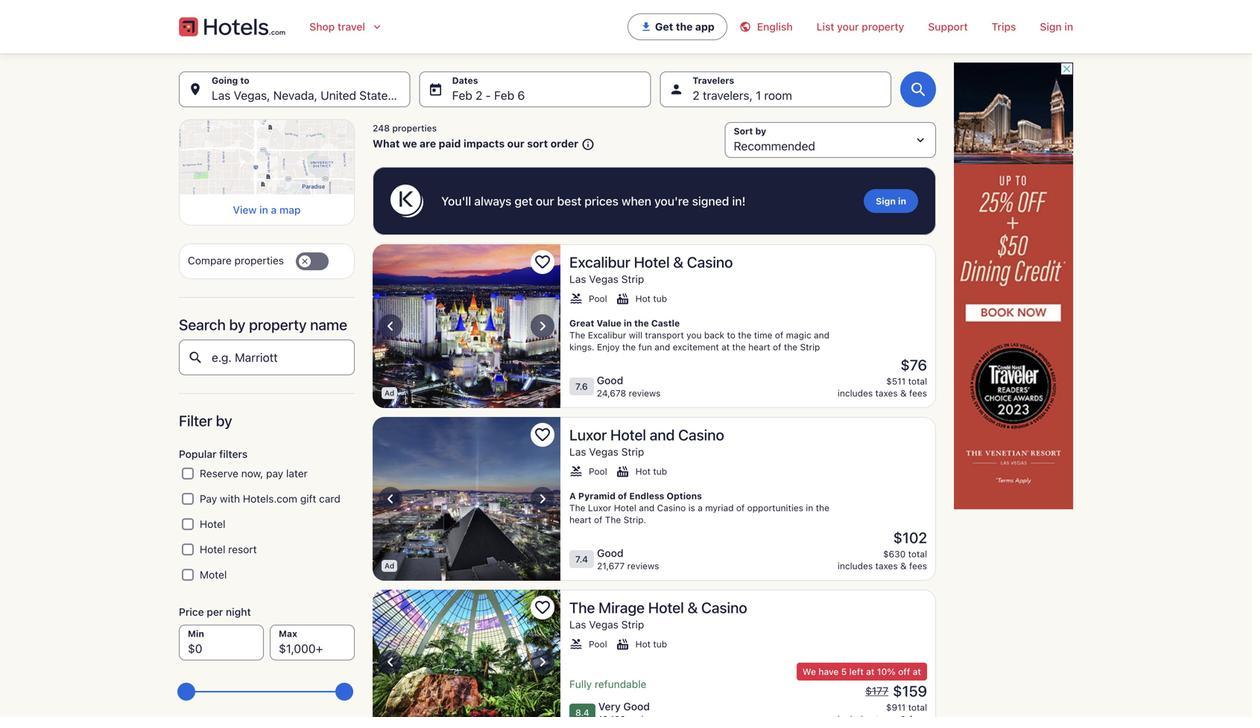 Task type: describe. For each thing, give the bounding box(es) containing it.
myriad
[[705, 503, 734, 514]]

vegas,
[[234, 88, 270, 103]]

endless
[[630, 491, 665, 502]]

hotels.com
[[243, 493, 297, 506]]

trips
[[992, 21, 1017, 33]]

value
[[597, 318, 622, 329]]

support
[[928, 21, 968, 33]]

search
[[179, 316, 226, 334]]

the inside the great value in the castle the excalibur will transport you back to the time of magic and kings.  enjoy the fun and excitement at the heart of the strip
[[570, 330, 586, 341]]

1 2 from the left
[[476, 88, 483, 103]]

good 24,678 reviews
[[597, 375, 661, 399]]

tub for &
[[653, 294, 667, 304]]

2 travelers, 1 room
[[693, 88, 792, 103]]

fees for $102
[[910, 561, 927, 572]]

states
[[360, 88, 394, 103]]

the down a
[[570, 503, 586, 514]]

we have 5 left at 10% off at
[[803, 667, 922, 678]]

per
[[207, 607, 223, 619]]

have
[[819, 667, 839, 678]]

get
[[515, 194, 533, 208]]

& inside $102 $630 total includes taxes & fees
[[901, 561, 907, 572]]

shop
[[310, 21, 335, 33]]

$102 $630 total includes taxes & fees
[[838, 529, 927, 572]]

pyramid
[[578, 491, 616, 502]]

you
[[687, 330, 702, 341]]

and inside a pyramid of endless options the luxor hotel and casino is a myriad of opportunities in the heart of the strip.
[[639, 503, 655, 514]]

we
[[403, 138, 417, 150]]

casino inside a pyramid of endless options the luxor hotel and casino is a myriad of opportunities in the heart of the strip.
[[657, 503, 686, 514]]

popular
[[179, 449, 217, 461]]

248 properties
[[373, 123, 437, 133]]

pool for excalibur
[[589, 294, 607, 304]]

popular filters
[[179, 449, 248, 461]]

strip.
[[624, 515, 646, 526]]

fun
[[639, 342, 652, 353]]

when
[[622, 194, 652, 208]]

what
[[373, 138, 400, 150]]

reviews for &
[[629, 388, 661, 399]]

& inside $76 $511 total includes taxes & fees
[[901, 388, 907, 399]]

get
[[655, 21, 674, 33]]

get the app
[[655, 21, 715, 33]]

$177
[[866, 686, 889, 698]]

1
[[756, 88, 761, 103]]

is
[[689, 503, 695, 514]]

opportunities
[[748, 503, 804, 514]]

what we are paid impacts our sort order
[[373, 138, 579, 150]]

sign in link
[[864, 189, 919, 213]]

sign in for sign in dropdown button
[[1040, 21, 1074, 33]]

shop travel button
[[298, 12, 395, 42]]

feb 2 - feb 6 button
[[420, 72, 651, 107]]

list your property link
[[805, 12, 917, 42]]

english
[[757, 21, 793, 33]]

hot tub for and
[[636, 467, 667, 477]]

a
[[570, 491, 576, 502]]

great
[[570, 318, 595, 329]]

excalibur inside the great value in the castle the excalibur will transport you back to the time of magic and kings.  enjoy the fun and excitement at the heart of the strip
[[588, 330, 627, 341]]

& inside excalibur hotel & casino las vegas strip
[[673, 253, 684, 271]]

now,
[[241, 468, 263, 480]]

21,677
[[597, 561, 625, 572]]

by for filter
[[216, 412, 232, 430]]

6
[[518, 88, 525, 103]]

will
[[629, 330, 643, 341]]

and inside luxor hotel and casino las vegas strip
[[650, 426, 675, 444]]

compare
[[188, 255, 232, 267]]

a inside button
[[271, 204, 277, 216]]

hotel inside the mirage hotel & casino las vegas strip
[[648, 599, 684, 617]]

Save Excalibur Hotel & Casino to a trip checkbox
[[531, 251, 555, 274]]

2 vertical spatial good
[[624, 701, 650, 714]]

best
[[557, 194, 582, 208]]

get the app link
[[628, 13, 728, 40]]

compare properties
[[188, 255, 284, 267]]

0 vertical spatial our
[[507, 138, 525, 150]]

the inside the mirage hotel & casino las vegas strip
[[570, 599, 595, 617]]

$177 button
[[864, 685, 890, 699]]

total for $102
[[909, 549, 927, 560]]

view in a map
[[233, 204, 301, 216]]

back
[[704, 330, 725, 341]]

1 horizontal spatial our
[[536, 194, 554, 208]]

sign in for sign in link
[[876, 196, 907, 207]]

248
[[373, 123, 390, 133]]

show previous image for excalibur hotel & casino image
[[382, 318, 400, 336]]

and right 'magic'
[[814, 330, 830, 341]]

the left strip.
[[605, 515, 621, 526]]

24,678
[[597, 388, 626, 399]]

good for luxor
[[597, 548, 624, 560]]

the right to
[[738, 330, 752, 341]]

las inside the mirage hotel & casino las vegas strip
[[570, 619, 586, 632]]

casino inside the mirage hotel & casino las vegas strip
[[702, 599, 748, 617]]

$511
[[887, 377, 906, 387]]

in!
[[732, 194, 746, 208]]

includes for $76
[[838, 388, 873, 399]]

hotel inside excalibur hotel & casino las vegas strip
[[634, 253, 670, 271]]

pay
[[266, 468, 283, 480]]

small image up great
[[570, 292, 583, 306]]

very
[[599, 701, 621, 714]]

paid
[[439, 138, 461, 150]]

sign in button
[[1028, 12, 1086, 42]]

2 horizontal spatial at
[[913, 667, 922, 678]]

refundable
[[595, 679, 647, 691]]

$1,000 and above, Maximum, Price per night range field
[[188, 676, 346, 709]]

2 travelers, 1 room button
[[660, 72, 892, 107]]

sign for sign in link
[[876, 196, 896, 207]]

the down will
[[622, 342, 636, 353]]

transport
[[645, 330, 684, 341]]

download the app button image
[[640, 21, 652, 33]]

enjoy
[[597, 342, 620, 353]]

total inside $177 $159 $911 total
[[909, 703, 927, 714]]

luxor hotel and casino las vegas strip
[[570, 426, 724, 459]]

$177 $159 $911 total
[[866, 683, 927, 714]]

properties for 248 properties
[[392, 123, 437, 133]]

travel
[[338, 21, 365, 33]]

travelers,
[[703, 88, 753, 103]]

good for excalibur
[[597, 375, 623, 387]]

later
[[286, 468, 308, 480]]

hot tub for &
[[636, 294, 667, 304]]

we
[[803, 667, 816, 678]]

excalibur inside excalibur hotel & casino las vegas strip
[[570, 253, 631, 271]]

show previous image for the mirage hotel & casino image
[[382, 654, 400, 672]]

$0, Minimum, Price per night text field
[[179, 626, 264, 661]]

a inside a pyramid of endless options the luxor hotel and casino is a myriad of opportunities in the heart of the strip.
[[698, 503, 703, 514]]

left
[[850, 667, 864, 678]]

hot for hotel
[[636, 640, 651, 650]]

luxor inside a pyramid of endless options the luxor hotel and casino is a myriad of opportunities in the heart of the strip.
[[588, 503, 612, 514]]

Save Luxor Hotel and Casino to a trip checkbox
[[531, 423, 555, 447]]

property for your
[[862, 21, 905, 33]]

search image
[[910, 81, 927, 98]]

las left vegas,
[[212, 88, 231, 103]]

strip inside luxor hotel and casino las vegas strip
[[622, 446, 644, 459]]

motel
[[200, 569, 227, 582]]

Save The Mirage Hotel & Casino to a trip checkbox
[[531, 596, 555, 620]]



Task type: locate. For each thing, give the bounding box(es) containing it.
1 vertical spatial excalibur
[[588, 330, 627, 341]]

fees down $102
[[910, 561, 927, 572]]

taxes down $511
[[876, 388, 898, 399]]

total down $102
[[909, 549, 927, 560]]

small image right the app
[[739, 21, 757, 33]]

excitement
[[673, 342, 719, 353]]

& down $511
[[901, 388, 907, 399]]

good right very
[[624, 701, 650, 714]]

2 pool from the top
[[589, 467, 607, 477]]

includes inside $76 $511 total includes taxes & fees
[[838, 388, 873, 399]]

2 vegas from the top
[[589, 446, 619, 459]]

sign
[[1040, 21, 1062, 33], [876, 196, 896, 207]]

feb right -
[[494, 88, 515, 103]]

luxor
[[570, 426, 607, 444], [588, 503, 612, 514]]

0 vertical spatial hot tub
[[636, 294, 667, 304]]

a right is
[[698, 503, 703, 514]]

mirage
[[599, 599, 645, 617]]

1 vertical spatial property
[[249, 316, 307, 334]]

at right off
[[913, 667, 922, 678]]

1 vertical spatial properties
[[235, 255, 284, 267]]

reviews for and
[[627, 561, 659, 572]]

fully
[[570, 679, 592, 691]]

hotel up strip.
[[614, 503, 637, 514]]

2 vertical spatial pool
[[589, 640, 607, 650]]

hot for &
[[636, 294, 651, 304]]

hot tub up endless
[[636, 467, 667, 477]]

what we are paid impacts our sort order link
[[373, 137, 595, 152]]

0 vertical spatial sign in
[[1040, 21, 1074, 33]]

the left mirage
[[570, 599, 595, 617]]

you'll always get our best prices when you're signed in!
[[441, 194, 746, 208]]

gift
[[300, 493, 316, 506]]

3 vegas from the top
[[589, 619, 619, 632]]

small image right 'sort'
[[579, 138, 595, 152]]

a left map
[[271, 204, 277, 216]]

1 includes from the top
[[838, 388, 873, 399]]

trailing image
[[371, 21, 383, 33]]

properties right the compare
[[235, 255, 284, 267]]

casino inside excalibur hotel & casino las vegas strip
[[687, 253, 733, 271]]

the down 'magic'
[[784, 342, 798, 353]]

10%
[[877, 667, 896, 678]]

1 vertical spatial hot tub
[[636, 467, 667, 477]]

1 vertical spatial includes
[[838, 561, 873, 572]]

& inside the mirage hotel & casino las vegas strip
[[688, 599, 698, 617]]

reviews inside good 21,677 reviews
[[627, 561, 659, 572]]

pool for luxor
[[589, 467, 607, 477]]

2 2 from the left
[[693, 88, 700, 103]]

3 hot from the top
[[636, 640, 651, 650]]

filter
[[179, 412, 212, 430]]

trips link
[[980, 12, 1028, 42]]

excalibur right save excalibur hotel & casino to a trip option
[[570, 253, 631, 271]]

good up 24,678
[[597, 375, 623, 387]]

1 fees from the top
[[910, 388, 927, 399]]

0 vertical spatial taxes
[[876, 388, 898, 399]]

strip down mirage
[[622, 619, 644, 632]]

list your property
[[817, 21, 905, 33]]

property right 'your' at the right top of page
[[862, 21, 905, 33]]

2 vertical spatial tub
[[653, 640, 667, 650]]

$159
[[893, 683, 927, 700]]

property for by
[[249, 316, 307, 334]]

pay with hotels.com gift card
[[200, 493, 341, 506]]

$102
[[894, 529, 927, 547]]

total down $76
[[909, 377, 927, 387]]

$76 $511 total includes taxes & fees
[[838, 356, 927, 399]]

sign inside sign in dropdown button
[[1040, 21, 1062, 33]]

strip down 'magic'
[[800, 342, 820, 353]]

excalibur
[[570, 253, 631, 271], [588, 330, 627, 341]]

at inside the great value in the castle the excalibur will transport you back to the time of magic and kings.  enjoy the fun and excitement at the heart of the strip
[[722, 342, 730, 353]]

las vegas, nevada, united states of america button
[[179, 72, 455, 107]]

to
[[727, 330, 736, 341]]

by for search
[[229, 316, 246, 334]]

0 vertical spatial reviews
[[629, 388, 661, 399]]

hot for and
[[636, 467, 651, 477]]

small image
[[616, 292, 630, 306], [616, 638, 630, 652]]

tub for hotel
[[653, 640, 667, 650]]

las vegas, nevada, united states of america feb 2 - feb 6
[[212, 88, 525, 103]]

1 horizontal spatial 2
[[693, 88, 700, 103]]

feb left -
[[452, 88, 473, 103]]

0 horizontal spatial properties
[[235, 255, 284, 267]]

total inside $76 $511 total includes taxes & fees
[[909, 377, 927, 387]]

the
[[676, 21, 693, 33], [634, 318, 649, 329], [738, 330, 752, 341], [622, 342, 636, 353], [732, 342, 746, 353], [784, 342, 798, 353], [816, 503, 830, 514]]

vegas down mirage
[[589, 619, 619, 632]]

ad down show previous image for luxor hotel and casino
[[385, 562, 395, 571]]

2 hot from the top
[[636, 467, 651, 477]]

$76
[[901, 356, 927, 374]]

are
[[420, 138, 436, 150]]

order
[[551, 138, 579, 150]]

tub down the mirage hotel & casino las vegas strip
[[653, 640, 667, 650]]

0 horizontal spatial 2
[[476, 88, 483, 103]]

0 vertical spatial total
[[909, 377, 927, 387]]

property left "name" at left
[[249, 316, 307, 334]]

in inside a pyramid of endless options the luxor hotel and casino is a myriad of opportunities in the heart of the strip.
[[806, 503, 814, 514]]

sign for sign in dropdown button
[[1040, 21, 1062, 33]]

1 vertical spatial ad
[[385, 562, 395, 571]]

interior detail image
[[373, 590, 561, 718]]

hotel resort
[[200, 544, 257, 556]]

ad down show previous image for excalibur hotel & casino
[[385, 389, 395, 398]]

in inside button
[[260, 204, 268, 216]]

lobby lounge image
[[373, 418, 561, 582]]

luxor down pyramid
[[588, 503, 612, 514]]

casino inside luxor hotel and casino las vegas strip
[[679, 426, 724, 444]]

luxor right save luxor hotel and casino to a trip checkbox
[[570, 426, 607, 444]]

great value in the castle the excalibur will transport you back to the time of magic and kings.  enjoy the fun and excitement at the heart of the strip
[[570, 318, 830, 353]]

taxes for $102
[[876, 561, 898, 572]]

price per night
[[179, 607, 251, 619]]

hotel down pay
[[200, 519, 225, 531]]

pool for the
[[589, 640, 607, 650]]

sign in inside dropdown button
[[1040, 21, 1074, 33]]

vegas inside excalibur hotel & casino las vegas strip
[[589, 273, 619, 286]]

1 vertical spatial good
[[597, 548, 624, 560]]

2 left -
[[476, 88, 483, 103]]

vegas inside the mirage hotel & casino las vegas strip
[[589, 619, 619, 632]]

2 vertical spatial total
[[909, 703, 927, 714]]

at right left
[[866, 667, 875, 678]]

ad for excalibur
[[385, 389, 395, 398]]

hot tub for hotel
[[636, 640, 667, 650]]

0 vertical spatial properties
[[392, 123, 437, 133]]

1 vertical spatial small image
[[616, 638, 630, 652]]

show next image for luxor hotel and casino image
[[534, 491, 552, 508]]

good inside good 24,678 reviews
[[597, 375, 623, 387]]

total
[[909, 377, 927, 387], [909, 549, 927, 560], [909, 703, 927, 714]]

show previous image for luxor hotel and casino image
[[382, 491, 400, 508]]

strip inside the mirage hotel & casino las vegas strip
[[622, 619, 644, 632]]

in
[[1065, 21, 1074, 33], [898, 196, 907, 207], [260, 204, 268, 216], [624, 318, 632, 329], [806, 503, 814, 514]]

las inside excalibur hotel & casino las vegas strip
[[570, 273, 586, 286]]

3 tub from the top
[[653, 640, 667, 650]]

1 ad from the top
[[385, 389, 395, 398]]

prices
[[585, 194, 619, 208]]

1 vertical spatial sign in
[[876, 196, 907, 207]]

our right "get"
[[536, 194, 554, 208]]

the right get
[[676, 21, 693, 33]]

1 horizontal spatial a
[[698, 503, 703, 514]]

properties up "we"
[[392, 123, 437, 133]]

1 tub from the top
[[653, 294, 667, 304]]

hot down the mirage hotel & casino las vegas strip
[[636, 640, 651, 650]]

1 vertical spatial our
[[536, 194, 554, 208]]

1 horizontal spatial sign
[[1040, 21, 1062, 33]]

strip up endless
[[622, 446, 644, 459]]

and down endless
[[639, 503, 655, 514]]

includes inside $102 $630 total includes taxes & fees
[[838, 561, 873, 572]]

list
[[817, 21, 835, 33]]

always
[[474, 194, 512, 208]]

0 horizontal spatial at
[[722, 342, 730, 353]]

5
[[842, 667, 847, 678]]

heart inside a pyramid of endless options the luxor hotel and casino is a myriad of opportunities in the heart of the strip.
[[570, 515, 592, 526]]

las inside luxor hotel and casino las vegas strip
[[570, 446, 586, 459]]

good inside good 21,677 reviews
[[597, 548, 624, 560]]

heart down "time"
[[749, 342, 771, 353]]

0 vertical spatial sign
[[1040, 21, 1062, 33]]

2 vertical spatial vegas
[[589, 619, 619, 632]]

0 horizontal spatial property
[[249, 316, 307, 334]]

shop travel
[[310, 21, 365, 33]]

good up 21,677
[[597, 548, 624, 560]]

1 hot tub from the top
[[636, 294, 667, 304]]

0 vertical spatial property
[[862, 21, 905, 33]]

1 feb from the left
[[452, 88, 473, 103]]

small image for hotel
[[616, 292, 630, 306]]

0 horizontal spatial our
[[507, 138, 525, 150]]

&
[[673, 253, 684, 271], [901, 388, 907, 399], [901, 561, 907, 572], [688, 599, 698, 617]]

1 horizontal spatial properties
[[392, 123, 437, 133]]

of
[[397, 88, 408, 103], [775, 330, 784, 341], [773, 342, 782, 353], [618, 491, 627, 502], [736, 503, 745, 514], [594, 515, 603, 526]]

reviews right 21,677
[[627, 561, 659, 572]]

sort
[[527, 138, 548, 150]]

tub up castle
[[653, 294, 667, 304]]

card
[[319, 493, 341, 506]]

0 vertical spatial fees
[[910, 388, 927, 399]]

strip up "value"
[[622, 273, 644, 286]]

properties for compare properties
[[235, 255, 284, 267]]

view
[[233, 204, 257, 216]]

taxes
[[876, 388, 898, 399], [876, 561, 898, 572]]

1 total from the top
[[909, 377, 927, 387]]

hot tub down the mirage hotel & casino las vegas strip
[[636, 640, 667, 650]]

static map image image
[[179, 119, 355, 195]]

the down great
[[570, 330, 586, 341]]

0 vertical spatial ad
[[385, 389, 395, 398]]

0 vertical spatial tub
[[653, 294, 667, 304]]

total inside $102 $630 total includes taxes & fees
[[909, 549, 927, 560]]

0 vertical spatial small image
[[616, 292, 630, 306]]

hot tub
[[636, 294, 667, 304], [636, 467, 667, 477], [636, 640, 667, 650]]

includes for $102
[[838, 561, 873, 572]]

0 vertical spatial a
[[271, 204, 277, 216]]

vegas inside luxor hotel and casino las vegas strip
[[589, 446, 619, 459]]

in for sign in dropdown button
[[1065, 21, 1074, 33]]

and down the "transport"
[[655, 342, 670, 353]]

las
[[212, 88, 231, 103], [570, 273, 586, 286], [570, 446, 586, 459], [570, 619, 586, 632]]

pool up pyramid
[[589, 467, 607, 477]]

0 vertical spatial excalibur
[[570, 253, 631, 271]]

small image down mirage
[[616, 638, 630, 652]]

las right save excalibur hotel & casino to a trip option
[[570, 273, 586, 286]]

0 horizontal spatial sign in
[[876, 196, 907, 207]]

2 ad from the top
[[385, 562, 395, 571]]

kings.
[[570, 342, 595, 353]]

our
[[507, 138, 525, 150], [536, 194, 554, 208]]

vegas up pyramid
[[589, 446, 619, 459]]

0 horizontal spatial feb
[[452, 88, 473, 103]]

sign inside sign in link
[[876, 196, 896, 207]]

1 vertical spatial a
[[698, 503, 703, 514]]

0 vertical spatial heart
[[749, 342, 771, 353]]

reserve now, pay later
[[200, 468, 308, 480]]

map
[[280, 204, 301, 216]]

heart inside the great value in the castle the excalibur will transport you back to the time of magic and kings.  enjoy the fun and excitement at the heart of the strip
[[749, 342, 771, 353]]

1 horizontal spatial feb
[[494, 88, 515, 103]]

1 vertical spatial sign
[[876, 196, 896, 207]]

hotel up the motel
[[200, 544, 225, 556]]

1 vertical spatial by
[[216, 412, 232, 430]]

taxes for $76
[[876, 388, 898, 399]]

feb
[[452, 88, 473, 103], [494, 88, 515, 103]]

with
[[220, 493, 240, 506]]

1 vertical spatial luxor
[[588, 503, 612, 514]]

fees inside $76 $511 total includes taxes & fees
[[910, 388, 927, 399]]

ad
[[385, 389, 395, 398], [385, 562, 395, 571]]

the up will
[[634, 318, 649, 329]]

reviews inside good 24,678 reviews
[[629, 388, 661, 399]]

by right the filter
[[216, 412, 232, 430]]

hotel inside a pyramid of endless options the luxor hotel and casino is a myriad of opportunities in the heart of the strip.
[[614, 503, 637, 514]]

1 vertical spatial taxes
[[876, 561, 898, 572]]

vegas for excalibur
[[589, 273, 619, 286]]

1 vertical spatial heart
[[570, 515, 592, 526]]

1 vertical spatial total
[[909, 549, 927, 560]]

& right mirage
[[688, 599, 698, 617]]

small image for mirage
[[616, 638, 630, 652]]

excalibur hotel & casino las vegas strip
[[570, 253, 733, 286]]

very good
[[599, 701, 650, 714]]

in for sign in link
[[898, 196, 907, 207]]

total for $76
[[909, 377, 927, 387]]

1 horizontal spatial sign in
[[1040, 21, 1074, 33]]

english button
[[728, 12, 805, 42]]

hot tub up castle
[[636, 294, 667, 304]]

tub for and
[[653, 467, 667, 477]]

1 horizontal spatial heart
[[749, 342, 771, 353]]

small image up "value"
[[616, 292, 630, 306]]

$1,000 and above, Maximum, Price per night text field
[[270, 626, 355, 661]]

hot down excalibur hotel & casino las vegas strip
[[636, 294, 651, 304]]

property
[[862, 21, 905, 33], [249, 316, 307, 334]]

$630
[[883, 549, 906, 560]]

excalibur up enjoy
[[588, 330, 627, 341]]

pool up the fully refundable
[[589, 640, 607, 650]]

0 vertical spatial includes
[[838, 388, 873, 399]]

las right save luxor hotel and casino to a trip checkbox
[[570, 446, 586, 459]]

1 pool from the top
[[589, 294, 607, 304]]

3 pool from the top
[[589, 640, 607, 650]]

app
[[696, 21, 715, 33]]

2 small image from the top
[[616, 638, 630, 652]]

pay
[[200, 493, 217, 506]]

0 horizontal spatial a
[[271, 204, 277, 216]]

and down good 24,678 reviews at the bottom of the page
[[650, 426, 675, 444]]

the right opportunities
[[816, 503, 830, 514]]

impacts
[[464, 138, 505, 150]]

fees inside $102 $630 total includes taxes & fees
[[910, 561, 927, 572]]

0 vertical spatial by
[[229, 316, 246, 334]]

vegas for luxor
[[589, 446, 619, 459]]

in inside the great value in the castle the excalibur will transport you back to the time of magic and kings.  enjoy the fun and excitement at the heart of the strip
[[624, 318, 632, 329]]

hotel down when
[[634, 253, 670, 271]]

hotels logo image
[[179, 15, 286, 39]]

time
[[754, 330, 773, 341]]

$0, Minimum, Price per night range field
[[188, 676, 346, 709]]

luxor inside luxor hotel and casino las vegas strip
[[570, 426, 607, 444]]

2 vertical spatial hot tub
[[636, 640, 667, 650]]

city view image
[[373, 245, 561, 409]]

hotel inside luxor hotel and casino las vegas strip
[[611, 426, 646, 444]]

0 vertical spatial hot
[[636, 294, 651, 304]]

2 tub from the top
[[653, 467, 667, 477]]

1 vertical spatial pool
[[589, 467, 607, 477]]

hotel right mirage
[[648, 599, 684, 617]]

hotel down 24,678
[[611, 426, 646, 444]]

search by property name
[[179, 316, 347, 334]]

show next image for excalibur hotel & casino image
[[534, 318, 552, 336]]

total down $159
[[909, 703, 927, 714]]

tub up endless
[[653, 467, 667, 477]]

filters
[[219, 449, 248, 461]]

vegas up "value"
[[589, 273, 619, 286]]

reviews right 24,678
[[629, 388, 661, 399]]

property inside list your property link
[[862, 21, 905, 33]]

our left 'sort'
[[507, 138, 525, 150]]

resort
[[228, 544, 257, 556]]

2 taxes from the top
[[876, 561, 898, 572]]

in inside dropdown button
[[1065, 21, 1074, 33]]

& down you're
[[673, 253, 684, 271]]

in for view in a map button
[[260, 204, 268, 216]]

0 horizontal spatial heart
[[570, 515, 592, 526]]

2 includes from the top
[[838, 561, 873, 572]]

signed
[[692, 194, 729, 208]]

1 vertical spatial hot
[[636, 467, 651, 477]]

1 vertical spatial fees
[[910, 561, 927, 572]]

-
[[486, 88, 491, 103]]

3 hot tub from the top
[[636, 640, 667, 650]]

1 horizontal spatial at
[[866, 667, 875, 678]]

1 horizontal spatial property
[[862, 21, 905, 33]]

1 vertical spatial tub
[[653, 467, 667, 477]]

1 small image from the top
[[616, 292, 630, 306]]

0 vertical spatial vegas
[[589, 273, 619, 286]]

0 vertical spatial luxor
[[570, 426, 607, 444]]

2 inside dropdown button
[[693, 88, 700, 103]]

fees down $76
[[910, 388, 927, 399]]

2 total from the top
[[909, 549, 927, 560]]

fees for $76
[[910, 388, 927, 399]]

small image inside what we are paid impacts our sort order link
[[579, 138, 595, 152]]

the
[[570, 330, 586, 341], [570, 503, 586, 514], [605, 515, 621, 526], [570, 599, 595, 617]]

the down to
[[732, 342, 746, 353]]

strip inside excalibur hotel & casino las vegas strip
[[622, 273, 644, 286]]

ad for luxor
[[385, 562, 395, 571]]

2 fees from the top
[[910, 561, 927, 572]]

0 vertical spatial good
[[597, 375, 623, 387]]

1 hot from the top
[[636, 294, 651, 304]]

& down "$630"
[[901, 561, 907, 572]]

taxes inside $102 $630 total includes taxes & fees
[[876, 561, 898, 572]]

las right save the mirage hotel & casino to a trip checkbox at the left of page
[[570, 619, 586, 632]]

2 feb from the left
[[494, 88, 515, 103]]

0 horizontal spatial sign
[[876, 196, 896, 207]]

heart down a
[[570, 515, 592, 526]]

filter by
[[179, 412, 232, 430]]

pool up "value"
[[589, 294, 607, 304]]

casino
[[687, 253, 733, 271], [679, 426, 724, 444], [657, 503, 686, 514], [702, 599, 748, 617]]

taxes inside $76 $511 total includes taxes & fees
[[876, 388, 898, 399]]

small image inside english button
[[739, 21, 757, 33]]

2 vertical spatial hot
[[636, 640, 651, 650]]

vegas
[[589, 273, 619, 286], [589, 446, 619, 459], [589, 619, 619, 632]]

room
[[765, 88, 792, 103]]

2 left travelers,
[[693, 88, 700, 103]]

0 vertical spatial pool
[[589, 294, 607, 304]]

3 total from the top
[[909, 703, 927, 714]]

hot up endless
[[636, 467, 651, 477]]

1 vegas from the top
[[589, 273, 619, 286]]

sign in
[[1040, 21, 1074, 33], [876, 196, 907, 207]]

1 taxes from the top
[[876, 388, 898, 399]]

america
[[411, 88, 455, 103]]

small image
[[739, 21, 757, 33], [579, 138, 595, 152], [570, 292, 583, 306], [570, 465, 583, 479], [616, 465, 630, 479], [570, 638, 583, 652]]

2 hot tub from the top
[[636, 467, 667, 477]]

by right search
[[229, 316, 246, 334]]

1 vertical spatial vegas
[[589, 446, 619, 459]]

small image up a
[[570, 465, 583, 479]]

at down to
[[722, 342, 730, 353]]

castle
[[651, 318, 680, 329]]

strip inside the great value in the castle the excalibur will transport you back to the time of magic and kings.  enjoy the fun and excitement at the heart of the strip
[[800, 342, 820, 353]]

the inside a pyramid of endless options the luxor hotel and casino is a myriad of opportunities in the heart of the strip.
[[816, 503, 830, 514]]

1 vertical spatial reviews
[[627, 561, 659, 572]]

show next image for the mirage hotel & casino image
[[534, 654, 552, 672]]

small image up fully
[[570, 638, 583, 652]]

small image up endless
[[616, 465, 630, 479]]

taxes down "$630"
[[876, 561, 898, 572]]



Task type: vqa. For each thing, say whether or not it's contained in the screenshot.
first 28 button from the left
no



